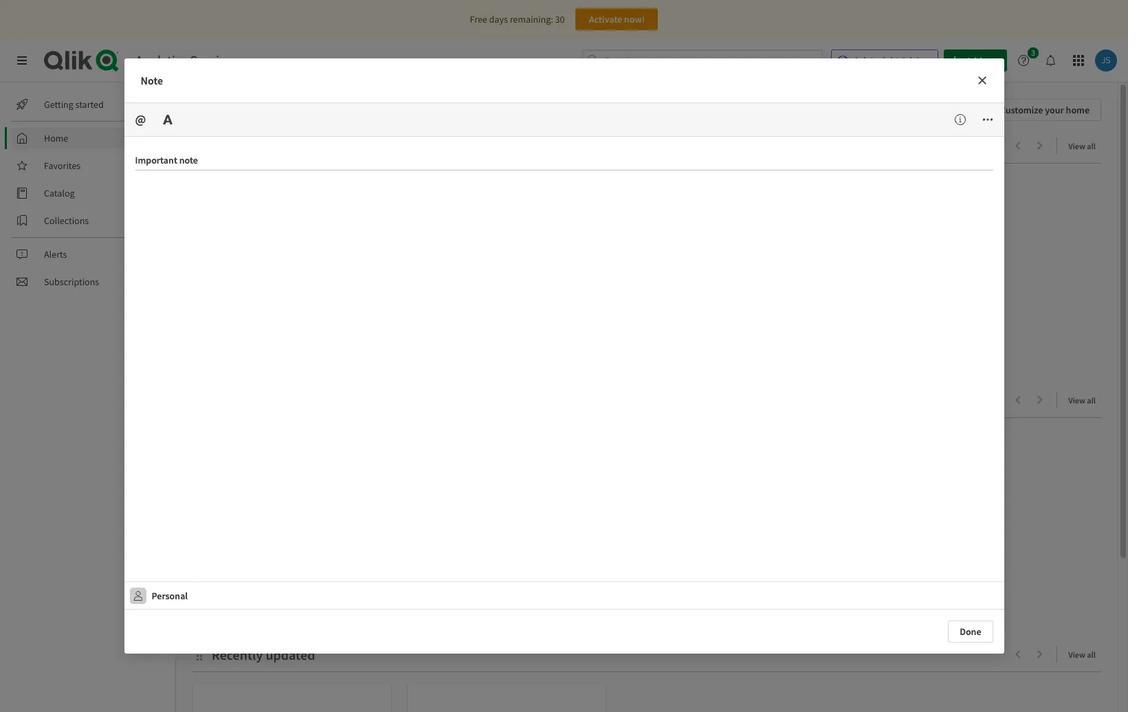 Task type: vqa. For each thing, say whether or not it's contained in the screenshot.
1st View all from the bottom of the home MAIN CONTENT
yes



Task type: describe. For each thing, give the bounding box(es) containing it.
2 view all from the top
[[1069, 395, 1096, 406]]

customize your home button
[[975, 99, 1101, 121]]

updated 2 hours ago
[[431, 576, 502, 587]]

activate now!
[[589, 13, 645, 25]]

subscriptions link
[[11, 271, 165, 293]]

ask
[[854, 54, 869, 67]]

updated 2 hours ago link
[[408, 429, 606, 597]]

3 all from the top
[[1087, 650, 1096, 660]]

jacob simon element for updated a few seconds ago
[[201, 575, 214, 588]]

updated for updated 2 hours ago
[[431, 576, 461, 587]]

activate
[[589, 13, 622, 25]]

updated a few seconds ago link
[[193, 429, 391, 597]]

home main content
[[170, 82, 1128, 712]]

note
[[141, 74, 163, 87]]

view for 3rd view all link from the bottom of the home main content
[[1069, 141, 1085, 151]]

@
[[135, 111, 146, 127]]

move collection image
[[192, 647, 206, 661]]

close sidebar menu image
[[16, 55, 27, 66]]

insight
[[871, 54, 899, 67]]

few
[[254, 576, 266, 587]]

free
[[470, 13, 487, 25]]

updated
[[266, 646, 315, 663]]

customize your home
[[1000, 104, 1090, 116]]

remaining:
[[510, 13, 553, 25]]

@ button
[[130, 109, 151, 131]]

catalog link
[[11, 182, 165, 204]]

1 ago from the left
[[298, 576, 310, 587]]

days
[[489, 13, 508, 25]]

note dialog
[[124, 58, 1004, 654]]

updated a few seconds ago
[[217, 576, 310, 587]]

collections link
[[11, 210, 165, 232]]

home link
[[11, 127, 165, 149]]

searchbar element
[[582, 49, 823, 72]]

your
[[1045, 104, 1064, 116]]

2 view all link from the top
[[1069, 391, 1101, 408]]

toggle formatting image
[[162, 114, 173, 125]]

1 view all link from the top
[[1069, 137, 1101, 154]]

jacob simon image
[[416, 575, 428, 588]]

qlik sense group
[[188, 169, 402, 377]]

Note title text field
[[135, 148, 993, 170]]

a
[[248, 576, 252, 587]]

customize
[[1000, 104, 1043, 116]]

1 all from the top
[[1087, 141, 1096, 151]]

seconds
[[268, 576, 296, 587]]

Search text field
[[604, 49, 823, 72]]

view for 2nd view all link from the bottom of the home main content
[[1069, 395, 1085, 406]]

started
[[75, 98, 104, 111]]



Task type: locate. For each thing, give the bounding box(es) containing it.
3 view from the top
[[1069, 650, 1085, 660]]

done button
[[948, 621, 993, 643]]

0 vertical spatial view all link
[[1069, 137, 1101, 154]]

hours
[[468, 576, 488, 587]]

view
[[1069, 141, 1085, 151], [1069, 395, 1085, 406], [1069, 650, 1085, 660]]

analytics services element
[[135, 52, 238, 69]]

jacob simon element inside updated 2 hours ago "link"
[[416, 575, 428, 588]]

2 view from the top
[[1069, 395, 1085, 406]]

2 vertical spatial view
[[1069, 650, 1085, 660]]

close image
[[977, 75, 988, 86]]

1 horizontal spatial updated
[[431, 576, 461, 587]]

ago inside "link"
[[490, 576, 502, 587]]

home inside the navigation pane element
[[44, 132, 68, 144]]

all
[[1087, 141, 1096, 151], [1087, 395, 1096, 406], [1087, 650, 1096, 660]]

recently updated
[[212, 646, 315, 663]]

details image
[[955, 114, 966, 125]]

alerts link
[[11, 243, 165, 265]]

jacob simon element inside updated a few seconds ago link
[[201, 575, 214, 588]]

0 horizontal spatial jacob simon element
[[201, 575, 214, 588]]

1 view all from the top
[[1069, 141, 1096, 151]]

home
[[192, 99, 235, 120], [44, 132, 68, 144]]

ago
[[298, 576, 310, 587], [490, 576, 502, 587]]

3 view all link from the top
[[1069, 646, 1101, 663]]

personal
[[152, 590, 188, 602]]

0 horizontal spatial updated
[[217, 576, 246, 587]]

ask insight advisor button
[[831, 49, 939, 71]]

1 updated from the left
[[217, 576, 246, 587]]

1 vertical spatial home
[[44, 132, 68, 144]]

subscriptions
[[44, 276, 99, 288]]

2 vertical spatial view all link
[[1069, 646, 1101, 663]]

ago right hours
[[490, 576, 502, 587]]

1 horizontal spatial home
[[192, 99, 235, 120]]

jacob simon element
[[201, 575, 214, 588], [416, 575, 428, 588]]

collections
[[44, 214, 89, 227]]

0 horizontal spatial ago
[[298, 576, 310, 587]]

view all
[[1069, 141, 1096, 151], [1069, 395, 1096, 406], [1069, 650, 1096, 660]]

favorites link
[[11, 155, 165, 177]]

getting started
[[44, 98, 104, 111]]

updated for updated a few seconds ago
[[217, 576, 246, 587]]

jacob simon element left 2
[[416, 575, 428, 588]]

2
[[463, 576, 467, 587]]

navigation pane element
[[0, 88, 175, 298]]

1 view from the top
[[1069, 141, 1085, 151]]

1 vertical spatial view
[[1069, 395, 1085, 406]]

1 horizontal spatial ago
[[490, 576, 502, 587]]

getting started link
[[11, 93, 165, 115]]

1 vertical spatial all
[[1087, 395, 1096, 406]]

analytics
[[135, 52, 187, 69]]

updated left a
[[217, 576, 246, 587]]

catalog
[[44, 187, 75, 199]]

services
[[190, 52, 238, 69]]

0 vertical spatial view all
[[1069, 141, 1096, 151]]

recently updated link
[[212, 646, 321, 663]]

home
[[1066, 104, 1090, 116]]

view all link
[[1069, 137, 1101, 154], [1069, 391, 1101, 408], [1069, 646, 1101, 663]]

getting
[[44, 98, 73, 111]]

updated inside "link"
[[431, 576, 461, 587]]

3 view all from the top
[[1069, 650, 1096, 660]]

recently
[[212, 646, 263, 663]]

activate now! link
[[576, 8, 658, 30]]

updated
[[217, 576, 246, 587], [431, 576, 461, 587]]

2 vertical spatial view all
[[1069, 650, 1096, 660]]

ask insight advisor
[[854, 54, 932, 67]]

advisor
[[901, 54, 932, 67]]

updated left 2
[[431, 576, 461, 587]]

1 jacob simon element from the left
[[201, 575, 214, 588]]

0 horizontal spatial home
[[44, 132, 68, 144]]

done
[[960, 626, 981, 638]]

1 horizontal spatial jacob simon element
[[416, 575, 428, 588]]

1 vertical spatial view all link
[[1069, 391, 1101, 408]]

ago right 'seconds'
[[298, 576, 310, 587]]

view for 3rd view all link
[[1069, 650, 1085, 660]]

home up favorites
[[44, 132, 68, 144]]

2 ago from the left
[[490, 576, 502, 587]]

home inside main content
[[192, 99, 235, 120]]

1 vertical spatial view all
[[1069, 395, 1096, 406]]

2 vertical spatial all
[[1087, 650, 1096, 660]]

favorites
[[44, 159, 81, 172]]

0 vertical spatial home
[[192, 99, 235, 120]]

2 jacob simon element from the left
[[416, 575, 428, 588]]

jacob simon element left a
[[201, 575, 214, 588]]

2 updated from the left
[[431, 576, 461, 587]]

0 vertical spatial all
[[1087, 141, 1096, 151]]

2 all from the top
[[1087, 395, 1096, 406]]

now!
[[624, 13, 645, 25]]

alerts
[[44, 248, 67, 261]]

30
[[555, 13, 565, 25]]

free days remaining: 30
[[470, 13, 565, 25]]

jacob simon element for updated 2 hours ago
[[416, 575, 428, 588]]

home right toggle formatting icon
[[192, 99, 235, 120]]

0 vertical spatial view
[[1069, 141, 1085, 151]]

jacob simon image
[[201, 575, 214, 588]]

analytics services
[[135, 52, 238, 69]]



